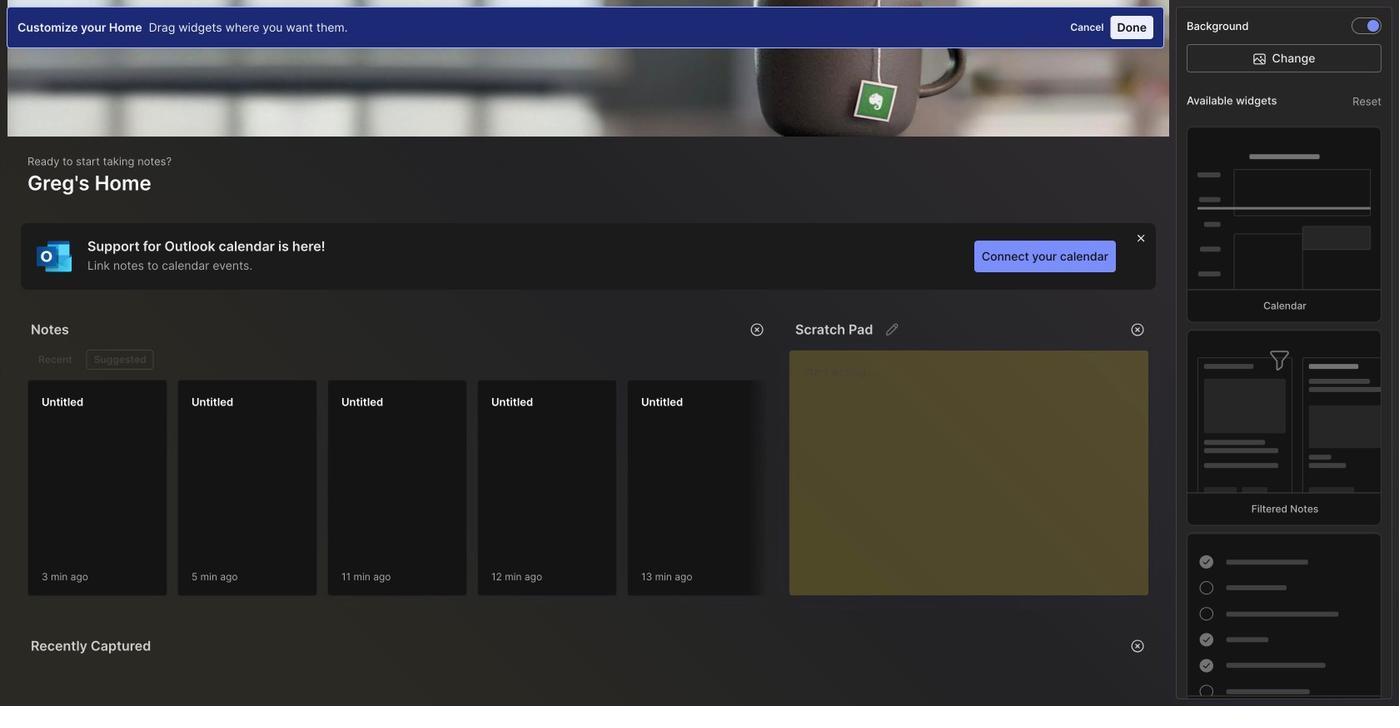 Task type: vqa. For each thing, say whether or not it's contained in the screenshot.
BACKGROUND icon
yes



Task type: locate. For each thing, give the bounding box(es) containing it.
background image
[[1367, 20, 1379, 32]]

edit widget title image
[[884, 321, 901, 338]]



